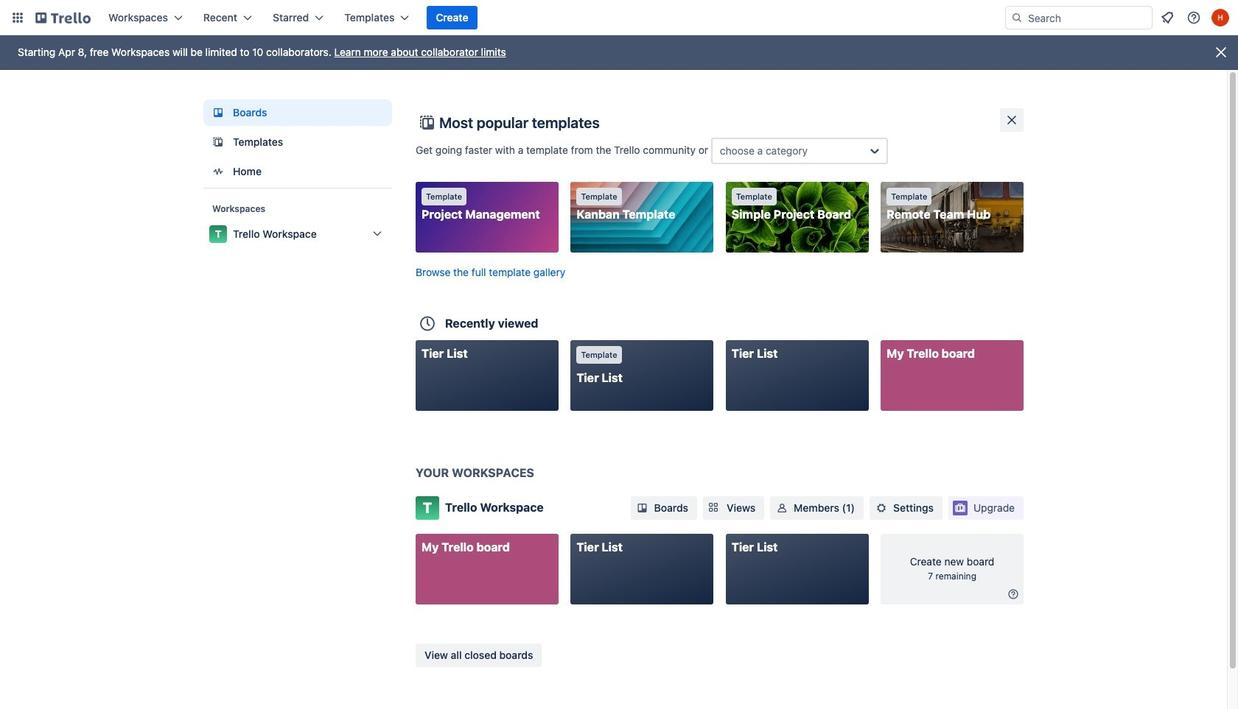 Task type: describe. For each thing, give the bounding box(es) containing it.
search image
[[1012, 12, 1023, 24]]

board image
[[209, 104, 227, 122]]

home image
[[209, 163, 227, 181]]

back to home image
[[35, 6, 91, 29]]

Search field
[[1023, 7, 1152, 28]]

template board image
[[209, 133, 227, 151]]

1 horizontal spatial sm image
[[874, 501, 889, 516]]

primary element
[[0, 0, 1239, 35]]



Task type: locate. For each thing, give the bounding box(es) containing it.
sm image
[[775, 501, 790, 516]]

2 horizontal spatial sm image
[[1006, 588, 1021, 602]]

howard (howard38800628) image
[[1212, 9, 1230, 27]]

0 notifications image
[[1159, 9, 1177, 27]]

0 horizontal spatial sm image
[[635, 501, 650, 516]]

sm image
[[635, 501, 650, 516], [874, 501, 889, 516], [1006, 588, 1021, 602]]

open information menu image
[[1187, 10, 1202, 25]]



Task type: vqa. For each thing, say whether or not it's contained in the screenshot.
template board icon
yes



